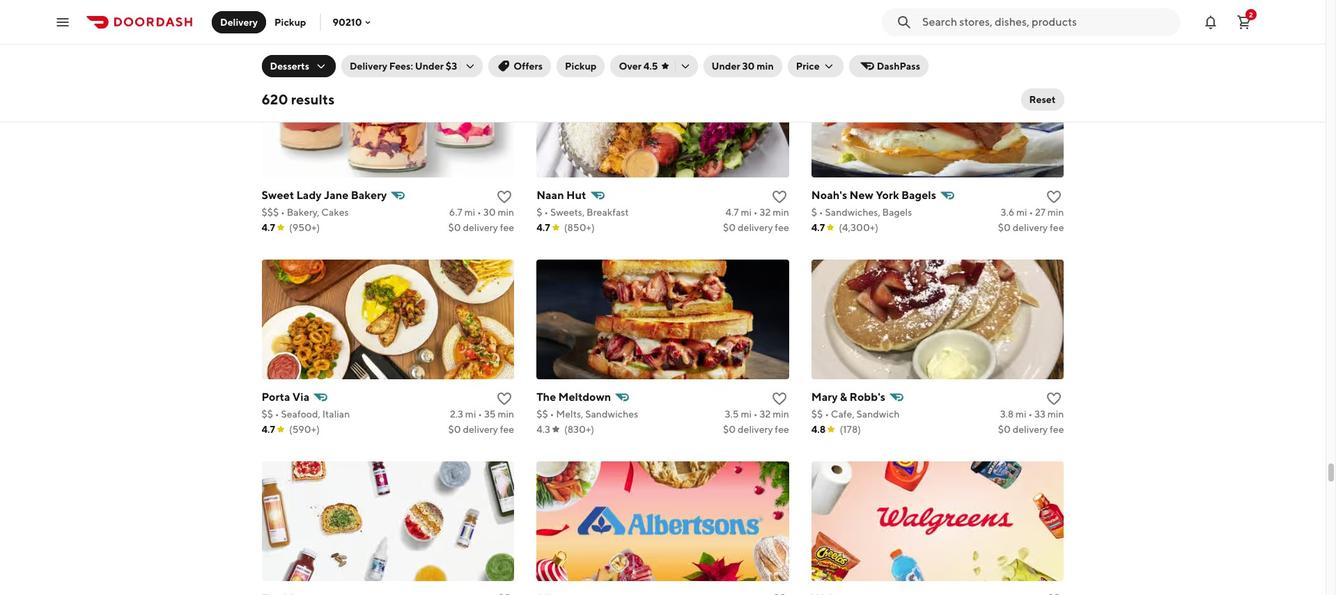 Task type: describe. For each thing, give the bounding box(es) containing it.
$​0 for porta via
[[448, 424, 461, 435]]

click to add this store to your saved list image for sweet lady jane bakery
[[496, 189, 513, 205]]

via
[[293, 391, 310, 404]]

4.7 for porta via
[[262, 424, 275, 435]]

$​0 for noah's new york bagels
[[999, 222, 1011, 233]]

meltdown
[[559, 391, 611, 404]]

lady
[[296, 189, 322, 202]]

fees:
[[389, 61, 413, 72]]

3.5
[[725, 409, 739, 420]]

notification bell image
[[1203, 14, 1220, 30]]

$​0 delivery fee for naan hut
[[723, 222, 790, 233]]

fee down 2.4 mi • 29 min
[[1050, 20, 1065, 31]]

mi for the meltdown
[[741, 409, 752, 420]]

29
[[1035, 5, 1046, 16]]

delivery for the meltdown
[[738, 424, 773, 435]]

3 items, open order cart image
[[1236, 14, 1253, 30]]

4.7 for naan hut
[[537, 222, 550, 233]]

3.8
[[1001, 409, 1014, 420]]

2.4 mi • 29 min
[[1000, 5, 1065, 16]]

cafe,
[[831, 409, 855, 420]]

over 4.5
[[619, 61, 658, 72]]

click to add this store to your saved list image for porta via
[[496, 391, 513, 407]]

noah's new york bagels
[[812, 189, 937, 202]]

delivery for delivery fees: under $3
[[350, 61, 387, 72]]

min for noah's new york bagels
[[1048, 207, 1065, 218]]

price
[[796, 61, 820, 72]]

porta via
[[262, 391, 310, 404]]

sweets,
[[551, 207, 585, 218]]

3.6
[[1001, 207, 1015, 218]]

new
[[850, 189, 874, 202]]

bakery
[[351, 189, 387, 202]]

mi for porta via
[[465, 409, 476, 420]]

$​0 delivery fee for porta via
[[448, 424, 514, 435]]

delivery for noah's new york bagels
[[1013, 222, 1048, 233]]

4.7 for noah's new york bagels
[[812, 222, 825, 233]]

3.5 mi • 32 min
[[725, 409, 790, 420]]

sweet
[[262, 189, 294, 202]]

burgers,
[[275, 5, 312, 16]]

3.6 mi • 27 min
[[1001, 207, 1065, 218]]

4.8
[[812, 424, 826, 435]]

mi for noah's new york bagels
[[1017, 207, 1028, 218]]

cakes
[[322, 207, 349, 218]]

32 for naan hut
[[760, 207, 771, 218]]

30 inside 'button'
[[743, 61, 755, 72]]

reset button
[[1021, 89, 1065, 111]]

2
[[1250, 10, 1254, 18]]

porta
[[262, 391, 290, 404]]

(850+)
[[564, 222, 595, 233]]

mi for naan hut
[[741, 207, 752, 218]]

sandwiches
[[586, 409, 639, 420]]

$$ for porta via
[[262, 409, 273, 420]]

breakfast for $ • sweets, breakfast
[[587, 207, 629, 218]]

desserts button
[[262, 55, 336, 77]]

$ for noah's
[[812, 207, 818, 218]]

bagels for $ • sandwiches, bagels
[[883, 207, 913, 218]]

mary
[[812, 391, 838, 404]]

620 results
[[262, 91, 335, 107]]

fee for the meltdown
[[775, 424, 790, 435]]

$3
[[446, 61, 457, 72]]

$$$ • bakery, cakes
[[262, 207, 349, 218]]

fee for mary & robb's
[[1050, 424, 1065, 435]]

york
[[876, 189, 900, 202]]

min for porta via
[[498, 409, 514, 420]]

3.8 mi • 33 min
[[1001, 409, 1065, 420]]

$​0 delivery fee for mary & robb's
[[999, 424, 1065, 435]]

4.7 for sweet lady jane bakery
[[262, 222, 275, 233]]

hut
[[567, 189, 587, 202]]

35
[[484, 409, 496, 420]]

fee for noah's new york bagels
[[1050, 222, 1065, 233]]

$​0 delivery fee for the meltdown
[[723, 424, 790, 435]]

(7,800+)
[[290, 20, 328, 31]]

delivery down 2.4 mi • 29 min
[[1013, 20, 1048, 31]]

&
[[840, 391, 848, 404]]

90210
[[333, 16, 362, 28]]

90210 button
[[333, 16, 373, 28]]

1 horizontal spatial pickup button
[[557, 55, 605, 77]]

american
[[314, 5, 357, 16]]

$$ for the meltdown
[[537, 409, 548, 420]]

min for mary & robb's
[[1048, 409, 1065, 420]]

4.5 inside button
[[644, 61, 658, 72]]

2.3
[[450, 409, 464, 420]]

(590+)
[[289, 424, 320, 435]]

(178)
[[840, 424, 862, 435]]

$$ • seafood, italian
[[262, 409, 350, 420]]

offers button
[[489, 55, 551, 77]]

(950+)
[[289, 222, 320, 233]]

$$ • melts, sandwiches
[[537, 409, 639, 420]]

2 button
[[1231, 8, 1259, 36]]

dashpass
[[877, 61, 921, 72]]

6.7
[[449, 207, 463, 218]]

mary & robb's
[[812, 391, 886, 404]]

$​0 delivery fee for noah's new york bagels
[[999, 222, 1065, 233]]



Task type: vqa. For each thing, say whether or not it's contained in the screenshot.
morsels
no



Task type: locate. For each thing, give the bounding box(es) containing it.
fee down 4.7 mi • 32 min
[[775, 222, 790, 233]]

$$ up 4.3
[[537, 409, 548, 420]]

$$ for mary & robb's
[[812, 409, 823, 420]]

under 30 min
[[712, 61, 774, 72]]

the meltdown
[[537, 391, 611, 404]]

2 under from the left
[[712, 61, 741, 72]]

bagels
[[902, 189, 937, 202], [883, 207, 913, 218]]

0 horizontal spatial breakfast
[[587, 207, 629, 218]]

0 vertical spatial pickup
[[275, 16, 306, 28]]

delivery
[[220, 16, 258, 28], [350, 61, 387, 72]]

30
[[743, 61, 755, 72], [484, 207, 496, 218]]

breakfast for $$ • healthy, breakfast
[[870, 5, 912, 16]]

delivery for porta via
[[463, 424, 498, 435]]

under 30 min button
[[704, 55, 783, 77]]

$ • sandwiches, bagels
[[812, 207, 913, 218]]

noah's
[[812, 189, 848, 202]]

$​0 delivery fee down '3.5 mi • 32 min'
[[723, 424, 790, 435]]

$​0 for mary & robb's
[[999, 424, 1011, 435]]

min for sweet lady jane bakery
[[498, 207, 514, 218]]

mi for sweet lady jane bakery
[[465, 207, 476, 218]]

min for the meltdown
[[773, 409, 790, 420]]

$ • burgers, american
[[262, 5, 357, 16]]

pickup for rightmost pickup button
[[565, 61, 597, 72]]

open menu image
[[54, 14, 71, 30]]

1 vertical spatial delivery
[[350, 61, 387, 72]]

pickup for left pickup button
[[275, 16, 306, 28]]

4.5 right over at top left
[[644, 61, 658, 72]]

delivery for mary & robb's
[[1013, 424, 1048, 435]]

delivery inside button
[[220, 16, 258, 28]]

2.3 mi • 35 min
[[450, 409, 514, 420]]

0 vertical spatial bagels
[[902, 189, 937, 202]]

click to add this store to your saved list image
[[496, 189, 513, 205], [771, 189, 788, 205], [1046, 189, 1063, 205], [496, 391, 513, 407], [771, 391, 788, 407], [496, 593, 513, 596], [1046, 593, 1063, 596]]

0 horizontal spatial delivery
[[220, 16, 258, 28]]

0 horizontal spatial pickup
[[275, 16, 306, 28]]

$​0 delivery fee
[[999, 20, 1065, 31], [448, 222, 514, 233], [723, 222, 790, 233], [999, 222, 1065, 233], [448, 424, 514, 435], [723, 424, 790, 435], [999, 424, 1065, 435]]

fee down 3.6 mi • 27 min
[[1050, 222, 1065, 233]]

1 under from the left
[[415, 61, 444, 72]]

delivery for naan hut
[[738, 222, 773, 233]]

4.5
[[262, 20, 276, 31], [644, 61, 658, 72]]

delivery
[[1013, 20, 1048, 31], [463, 222, 498, 233], [738, 222, 773, 233], [1013, 222, 1048, 233], [463, 424, 498, 435], [738, 424, 773, 435], [1013, 424, 1048, 435]]

breakfast up "(850+)"
[[587, 207, 629, 218]]

620
[[262, 91, 288, 107]]

delivery for sweet lady jane bakery
[[463, 222, 498, 233]]

delivery fees: under $3
[[350, 61, 457, 72]]

1 horizontal spatial 4.5
[[644, 61, 658, 72]]

6.7 mi • 30 min
[[449, 207, 514, 218]]

$​0 for naan hut
[[723, 222, 736, 233]]

fee down 6.7 mi • 30 min
[[500, 222, 514, 233]]

1 vertical spatial 4.5
[[644, 61, 658, 72]]

$ down noah's
[[812, 207, 818, 218]]

$​0
[[999, 20, 1011, 31], [448, 222, 461, 233], [723, 222, 736, 233], [999, 222, 1011, 233], [448, 424, 461, 435], [723, 424, 736, 435], [999, 424, 1011, 435]]

fee for naan hut
[[775, 222, 790, 233]]

$$ up 4.8
[[812, 409, 823, 420]]

$​0 delivery fee down 4.7 mi • 32 min
[[723, 222, 790, 233]]

$$ down porta
[[262, 409, 273, 420]]

$ left burgers,
[[262, 5, 267, 16]]

$​0 down 6.7 on the top left of page
[[448, 222, 461, 233]]

naan hut
[[537, 189, 587, 202]]

1 vertical spatial breakfast
[[587, 207, 629, 218]]

$​0 delivery fee down 6.7 mi • 30 min
[[448, 222, 514, 233]]

$​0 down the 3.8
[[999, 424, 1011, 435]]

pickup down burgers,
[[275, 16, 306, 28]]

0 horizontal spatial $
[[262, 5, 267, 16]]

Store search: begin typing to search for stores available on DoorDash text field
[[923, 14, 1172, 30]]

$​0 down 4.7 mi • 32 min
[[723, 222, 736, 233]]

sandwiches,
[[826, 207, 881, 218]]

$ down naan
[[537, 207, 543, 218]]

italian
[[322, 409, 350, 420]]

min inside 'button'
[[757, 61, 774, 72]]

breakfast
[[870, 5, 912, 16], [587, 207, 629, 218]]

over
[[619, 61, 642, 72]]

0 horizontal spatial click to add this store to your saved list image
[[771, 593, 788, 596]]

fee down 2.3 mi • 35 min
[[500, 424, 514, 435]]

0 horizontal spatial under
[[415, 61, 444, 72]]

0 vertical spatial 4.5
[[262, 20, 276, 31]]

delivery down 2.3 mi • 35 min
[[463, 424, 498, 435]]

1 horizontal spatial 30
[[743, 61, 755, 72]]

offers
[[514, 61, 543, 72]]

delivery down 3.6 mi • 27 min
[[1013, 222, 1048, 233]]

$$ left 'healthy,'
[[812, 5, 823, 16]]

$​0 down 2.3
[[448, 424, 461, 435]]

$​0 for sweet lady jane bakery
[[448, 222, 461, 233]]

pickup button up desserts
[[266, 11, 315, 33]]

$​0 delivery fee for sweet lady jane bakery
[[448, 222, 514, 233]]

breakfast right 'healthy,'
[[870, 5, 912, 16]]

4.3
[[537, 424, 551, 435]]

seafood,
[[281, 409, 321, 420]]

1 vertical spatial 32
[[760, 409, 771, 420]]

2 horizontal spatial $
[[812, 207, 818, 218]]

$​0 delivery fee down 2.4 mi • 29 min
[[999, 20, 1065, 31]]

over 4.5 button
[[611, 55, 698, 77]]

$​0 down 3.6
[[999, 222, 1011, 233]]

melts,
[[556, 409, 584, 420]]

bagels down the york
[[883, 207, 913, 218]]

1 vertical spatial 30
[[484, 207, 496, 218]]

(830+)
[[564, 424, 595, 435]]

min for naan hut
[[773, 207, 790, 218]]

reset
[[1030, 94, 1056, 105]]

0 vertical spatial 30
[[743, 61, 755, 72]]

27
[[1036, 207, 1046, 218]]

0 vertical spatial pickup button
[[266, 11, 315, 33]]

1 vertical spatial click to add this store to your saved list image
[[771, 593, 788, 596]]

1 horizontal spatial breakfast
[[870, 5, 912, 16]]

4.5 down burgers,
[[262, 20, 276, 31]]

32 for the meltdown
[[760, 409, 771, 420]]

mi for mary & robb's
[[1016, 409, 1027, 420]]

0 horizontal spatial 30
[[484, 207, 496, 218]]

32
[[760, 207, 771, 218], [760, 409, 771, 420]]

1 vertical spatial pickup
[[565, 61, 597, 72]]

delivery down 6.7 mi • 30 min
[[463, 222, 498, 233]]

click to add this store to your saved list image
[[1046, 391, 1063, 407], [771, 593, 788, 596]]

pickup left over at top left
[[565, 61, 597, 72]]

1 vertical spatial bagels
[[883, 207, 913, 218]]

0 vertical spatial delivery
[[220, 16, 258, 28]]

click to add this store to your saved list image for noah's new york bagels
[[1046, 189, 1063, 205]]

desserts
[[270, 61, 310, 72]]

the
[[537, 391, 556, 404]]

pickup button left over at top left
[[557, 55, 605, 77]]

0 horizontal spatial 4.5
[[262, 20, 276, 31]]

robb's
[[850, 391, 886, 404]]

fee for sweet lady jane bakery
[[500, 222, 514, 233]]

(4,300+)
[[839, 222, 879, 233]]

0 vertical spatial breakfast
[[870, 5, 912, 16]]

fee down the 3.8 mi • 33 min
[[1050, 424, 1065, 435]]

$
[[262, 5, 267, 16], [537, 207, 543, 218], [812, 207, 818, 218]]

$​0 delivery fee down 2.3 mi • 35 min
[[448, 424, 514, 435]]

4.7 mi • 32 min
[[726, 207, 790, 218]]

•
[[269, 5, 274, 16], [825, 5, 829, 16], [1029, 5, 1033, 16], [281, 207, 285, 218], [477, 207, 482, 218], [544, 207, 549, 218], [754, 207, 758, 218], [820, 207, 824, 218], [1030, 207, 1034, 218], [275, 409, 279, 420], [478, 409, 482, 420], [550, 409, 554, 420], [754, 409, 758, 420], [825, 409, 829, 420], [1029, 409, 1033, 420]]

$​0 for the meltdown
[[723, 424, 736, 435]]

bagels right the york
[[902, 189, 937, 202]]

min
[[1048, 5, 1065, 16], [757, 61, 774, 72], [498, 207, 514, 218], [773, 207, 790, 218], [1048, 207, 1065, 218], [498, 409, 514, 420], [773, 409, 790, 420], [1048, 409, 1065, 420]]

1 horizontal spatial $
[[537, 207, 543, 218]]

click to add this store to your saved list image for naan hut
[[771, 189, 788, 205]]

$​0 delivery fee down 3.6 mi • 27 min
[[999, 222, 1065, 233]]

jane
[[324, 189, 349, 202]]

fee
[[1050, 20, 1065, 31], [500, 222, 514, 233], [775, 222, 790, 233], [1050, 222, 1065, 233], [500, 424, 514, 435], [775, 424, 790, 435], [1050, 424, 1065, 435]]

healthy,
[[831, 5, 868, 16]]

$​0 down 2.4
[[999, 20, 1011, 31]]

$$
[[812, 5, 823, 16], [262, 409, 273, 420], [537, 409, 548, 420], [812, 409, 823, 420]]

1 horizontal spatial under
[[712, 61, 741, 72]]

$​0 down 3.5
[[723, 424, 736, 435]]

1 vertical spatial pickup button
[[557, 55, 605, 77]]

2.4
[[1000, 5, 1014, 16]]

30 right 6.7 on the top left of page
[[484, 207, 496, 218]]

results
[[291, 91, 335, 107]]

$ • sweets, breakfast
[[537, 207, 629, 218]]

2 32 from the top
[[760, 409, 771, 420]]

1 horizontal spatial click to add this store to your saved list image
[[1046, 391, 1063, 407]]

bagels for noah's new york bagels
[[902, 189, 937, 202]]

0 horizontal spatial pickup button
[[266, 11, 315, 33]]

33
[[1035, 409, 1046, 420]]

delivery down '3.5 mi • 32 min'
[[738, 424, 773, 435]]

delivery button
[[212, 11, 266, 33]]

dashpass button
[[849, 55, 929, 77]]

1 horizontal spatial delivery
[[350, 61, 387, 72]]

sandwich
[[857, 409, 900, 420]]

1 32 from the top
[[760, 207, 771, 218]]

$$ • cafe, sandwich
[[812, 409, 900, 420]]

$ for naan
[[537, 207, 543, 218]]

delivery down the 3.8 mi • 33 min
[[1013, 424, 1048, 435]]

$$$
[[262, 207, 279, 218]]

naan
[[537, 189, 564, 202]]

0 vertical spatial 32
[[760, 207, 771, 218]]

pickup button
[[266, 11, 315, 33], [557, 55, 605, 77]]

$$ • healthy, breakfast
[[812, 5, 912, 16]]

price button
[[788, 55, 844, 77]]

delivery down 4.7 mi • 32 min
[[738, 222, 773, 233]]

$​0 delivery fee down the 3.8 mi • 33 min
[[999, 424, 1065, 435]]

fee down '3.5 mi • 32 min'
[[775, 424, 790, 435]]

under
[[415, 61, 444, 72], [712, 61, 741, 72]]

1 horizontal spatial pickup
[[565, 61, 597, 72]]

click to add this store to your saved list image for the meltdown
[[771, 391, 788, 407]]

0 vertical spatial click to add this store to your saved list image
[[1046, 391, 1063, 407]]

fee for porta via
[[500, 424, 514, 435]]

bakery,
[[287, 207, 320, 218]]

mi
[[1016, 5, 1027, 16], [465, 207, 476, 218], [741, 207, 752, 218], [1017, 207, 1028, 218], [465, 409, 476, 420], [741, 409, 752, 420], [1016, 409, 1027, 420]]

under inside under 30 min 'button'
[[712, 61, 741, 72]]

30 left the "price"
[[743, 61, 755, 72]]

pickup
[[275, 16, 306, 28], [565, 61, 597, 72]]

sweet lady jane bakery
[[262, 189, 387, 202]]

delivery for delivery
[[220, 16, 258, 28]]



